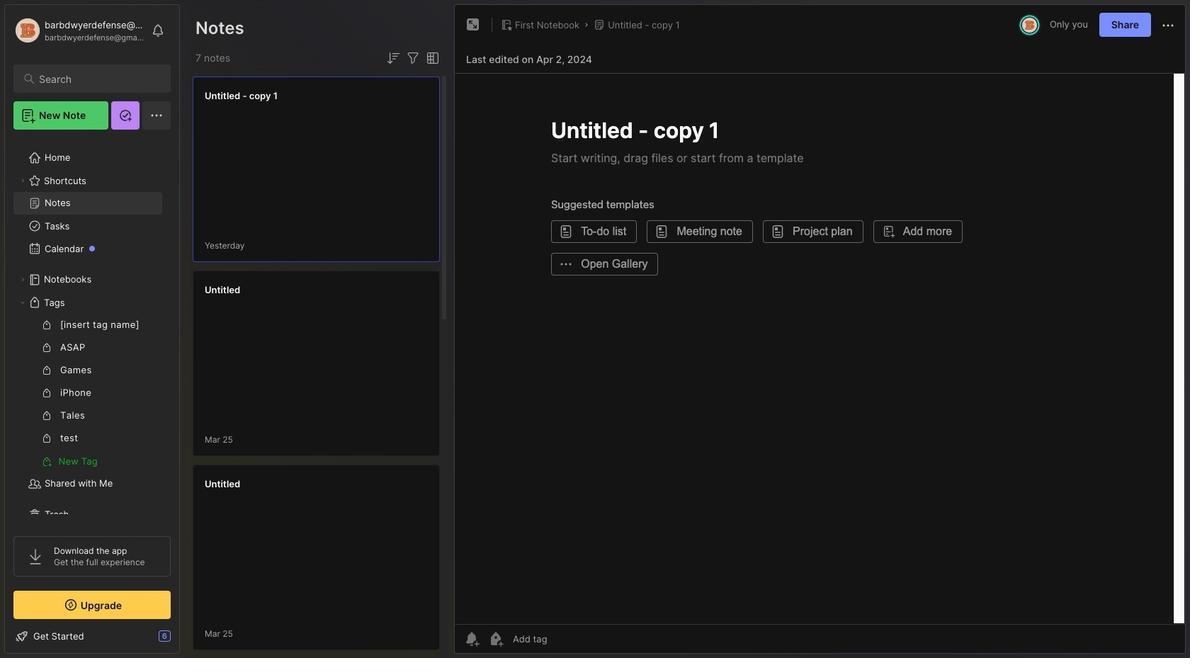 Task type: describe. For each thing, give the bounding box(es) containing it.
expand note image
[[465, 16, 482, 33]]

add filters image
[[405, 50, 422, 67]]

expand tags image
[[18, 298, 27, 307]]

Help and Learning task checklist field
[[5, 625, 179, 648]]

more actions image
[[1160, 17, 1177, 34]]

expand notebooks image
[[18, 276, 27, 284]]

main element
[[0, 0, 184, 658]]

add tag image
[[488, 631, 505, 648]]

tree inside main element
[[5, 138, 179, 535]]

Account field
[[13, 16, 145, 45]]

Search text field
[[39, 72, 158, 86]]

barbdwyerdefense@gmail.com avatar image
[[1023, 17, 1038, 32]]



Task type: locate. For each thing, give the bounding box(es) containing it.
click to collapse image
[[179, 632, 190, 649]]

Add filters field
[[405, 50, 422, 67]]

View options field
[[422, 50, 442, 67]]

tree
[[5, 138, 179, 535]]

add a reminder image
[[463, 631, 480, 648]]

Add tag field
[[512, 633, 619, 646]]

note window element
[[454, 4, 1186, 658]]

More actions field
[[1160, 16, 1177, 34]]

none search field inside main element
[[39, 70, 158, 87]]

group
[[13, 314, 162, 473]]

Note Editor text field
[[455, 73, 1186, 624]]

Sort options field
[[385, 50, 402, 67]]

None search field
[[39, 70, 158, 87]]

group inside tree
[[13, 314, 162, 473]]



Task type: vqa. For each thing, say whether or not it's contained in the screenshot.
Find Notebooks… 'text field' on the top of the page
no



